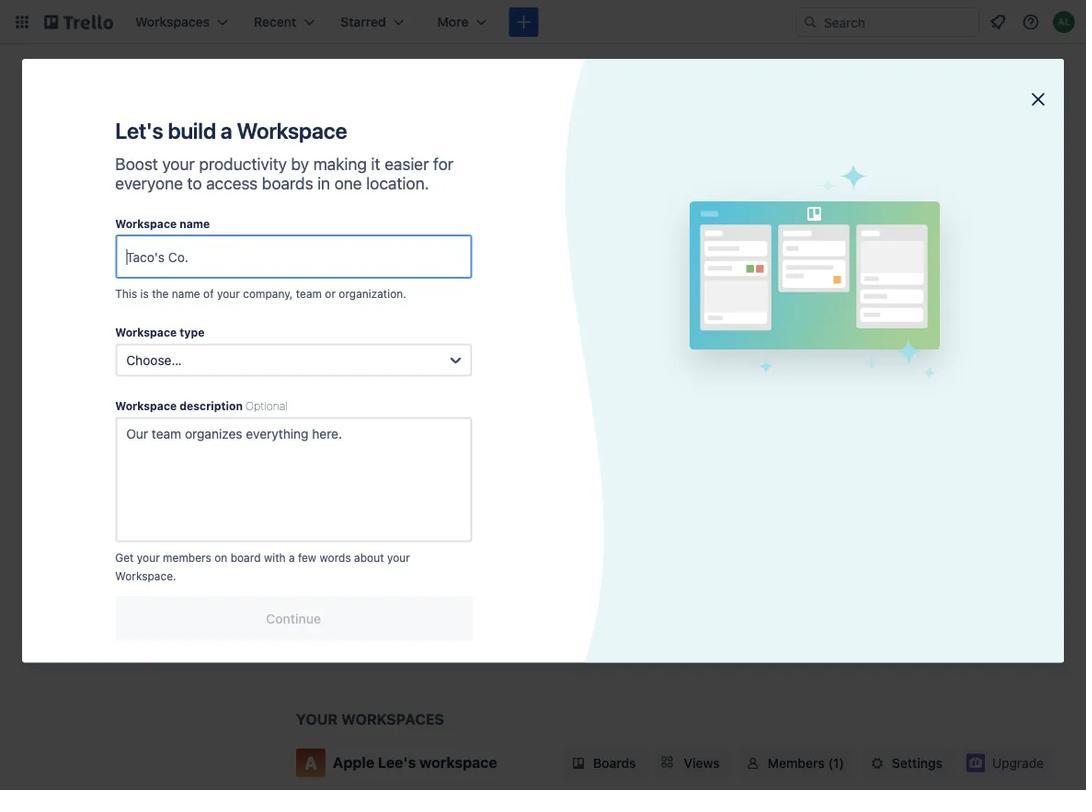 Task type: vqa. For each thing, say whether or not it's contained in the screenshot.
bottom Settings LINK
yes



Task type: describe. For each thing, give the bounding box(es) containing it.
to
[[187, 173, 202, 193]]

browse
[[296, 289, 340, 304]]

viewed
[[399, 523, 449, 541]]

browse the full template gallery
[[296, 289, 483, 304]]

0 horizontal spatial apple lee's workspace link
[[31, 233, 267, 266]]

your up workspace.
[[137, 551, 160, 564]]

in
[[318, 173, 330, 193]]

1 vertical spatial views
[[684, 755, 720, 771]]

agenda
[[497, 408, 552, 425]]

start free trial button
[[46, 542, 128, 560]]

highlights
[[98, 310, 158, 325]]

members (1)
[[768, 755, 845, 771]]

it
[[371, 154, 381, 173]]

get going faster with a template from the trello community or
[[296, 136, 665, 152]]

automation,
[[145, 492, 215, 507]]

gallery
[[443, 289, 483, 304]]

your right of
[[217, 288, 240, 300]]

workspace for workspace name
[[115, 217, 177, 230]]

apple lee's workspace down 1-on-1 meeting agenda
[[497, 446, 640, 461]]

productivity
[[199, 154, 287, 173]]

template inside remote class template
[[304, 579, 370, 597]]

board
[[798, 216, 840, 233]]

my trello board link
[[490, 553, 668, 641]]

for
[[433, 154, 454, 173]]

words
[[320, 551, 351, 564]]

boards,
[[129, 473, 174, 489]]

kanban
[[497, 216, 551, 233]]

workspace down workspaces
[[420, 754, 498, 771]]

template remote team hub
[[884, 196, 1014, 233]]

of
[[203, 288, 214, 300]]

company,
[[243, 288, 293, 300]]

start free trial
[[46, 543, 128, 559]]

primary element
[[0, 0, 1087, 44]]

try trello premium get unlimited boards, all the views, unlimited automation, and more.
[[46, 450, 241, 525]]

workspace up viewed
[[380, 446, 446, 461]]

boards inside boost your productivity by making it easier for everyone to access boards in one location.
[[262, 173, 313, 193]]

views,
[[46, 492, 83, 507]]

continue
[[266, 611, 321, 626]]

let's
[[115, 118, 163, 144]]

create board or workspace image
[[515, 13, 533, 31]]

more.
[[46, 510, 80, 525]]

workspace type
[[115, 326, 205, 339]]

remote inside remote class template
[[304, 561, 358, 578]]

continue button
[[115, 597, 472, 641]]

boost your productivity by making it easier for everyone to access boards in one location.
[[115, 154, 454, 193]]

and
[[218, 492, 241, 507]]

making
[[313, 154, 367, 173]]

lee's up this
[[107, 242, 139, 257]]

your
[[296, 710, 338, 728]]

location.
[[366, 173, 429, 193]]

your down recently viewed in the bottom of the page
[[387, 551, 410, 564]]

workspace down workspace name
[[143, 242, 208, 257]]

everyone
[[115, 173, 183, 193]]

0 horizontal spatial views
[[98, 343, 133, 358]]

faster
[[358, 136, 392, 152]]

organization.
[[339, 288, 407, 300]]

workspace.
[[115, 570, 176, 583]]

management
[[358, 216, 452, 233]]

get your members on board with a few words about your workspace.
[[115, 551, 410, 583]]

this
[[115, 288, 137, 300]]

members link
[[31, 369, 267, 398]]

community
[[580, 136, 646, 152]]

get for get your members on board with a few words about your workspace.
[[115, 551, 134, 564]]

0 horizontal spatial boards
[[98, 277, 139, 292]]

remote inside template remote team hub
[[884, 216, 939, 233]]

boost
[[115, 154, 158, 173]]

simple
[[691, 216, 740, 233]]

a
[[305, 752, 317, 774]]

starred
[[333, 352, 387, 369]]

1 vertical spatial boards
[[390, 352, 440, 369]]

the right "from"
[[521, 136, 540, 152]]

template for simple
[[696, 196, 742, 208]]

get inside 'try trello premium get unlimited boards, all the views, unlimited automation, and more.'
[[46, 473, 67, 489]]

1 vertical spatial unlimited
[[87, 492, 141, 507]]

sm image
[[869, 754, 887, 773]]

recently
[[333, 523, 396, 541]]

kanban template link
[[490, 184, 668, 272]]

members for members (1)
[[768, 755, 825, 771]]

workspace name
[[115, 217, 210, 230]]

my trello board
[[497, 561, 608, 578]]

team
[[296, 288, 322, 300]]

0 notifications image
[[987, 11, 1009, 33]]

2 sm image from the left
[[744, 754, 763, 773]]

a inside get your members on board with a few words about your workspace.
[[289, 551, 295, 564]]

this is the name of your company, team or organization.
[[115, 288, 407, 300]]

apple lee (applelee29) image
[[1054, 11, 1076, 33]]

access
[[206, 173, 258, 193]]

workspace up by
[[237, 118, 347, 144]]

workspace description optional
[[115, 400, 288, 413]]

sm image inside the boards link
[[570, 754, 588, 773]]

one
[[335, 173, 362, 193]]

few
[[298, 551, 317, 564]]

trello for my trello board
[[522, 561, 562, 578]]

1 vertical spatial or
[[325, 288, 336, 300]]

1 horizontal spatial apple lee's workspace link
[[296, 381, 475, 470]]

(1)
[[829, 755, 845, 771]]



Task type: locate. For each thing, give the bounding box(es) containing it.
on
[[215, 551, 228, 564]]

0 horizontal spatial boards
[[262, 173, 313, 193]]

sm image
[[570, 754, 588, 773], [744, 754, 763, 773]]

workspace down highlights
[[115, 326, 177, 339]]

0 horizontal spatial settings
[[98, 409, 147, 424]]

settings
[[98, 409, 147, 424], [893, 755, 943, 771]]

workspace down members link
[[115, 400, 177, 413]]

from
[[490, 136, 518, 152]]

2 horizontal spatial a
[[424, 136, 431, 152]]

0 horizontal spatial views link
[[31, 336, 267, 365]]

project left board
[[743, 216, 794, 233]]

your down build
[[162, 154, 195, 173]]

1 project from the left
[[304, 216, 355, 233]]

members
[[163, 551, 211, 564]]

board inside get your members on board with a few words about your workspace.
[[231, 551, 261, 564]]

apple lee's workspace link down starred boards
[[296, 381, 475, 470]]

workspace for workspace type
[[115, 326, 177, 339]]

0 vertical spatial apple lee's workspace link
[[31, 233, 267, 266]]

trello for try trello premium get unlimited boards, all the views, unlimited automation, and more.
[[69, 450, 104, 465]]

0 vertical spatial get
[[296, 136, 318, 152]]

1 vertical spatial boards
[[594, 755, 636, 771]]

kanban template
[[497, 216, 621, 233]]

members down choose…
[[98, 376, 153, 391]]

template up for
[[434, 136, 487, 152]]

1-
[[497, 389, 511, 407]]

the inside 'try trello premium get unlimited boards, all the views, unlimited automation, and more.'
[[194, 473, 213, 489]]

0 horizontal spatial sm image
[[570, 754, 588, 773]]

remote class template
[[304, 561, 401, 597]]

template for project
[[309, 196, 355, 208]]

name down to
[[180, 217, 210, 230]]

1 horizontal spatial project
[[743, 216, 794, 233]]

workspace down everyone
[[115, 217, 177, 230]]

template simple project board
[[691, 196, 840, 233]]

name
[[180, 217, 210, 230], [172, 288, 200, 300]]

the
[[521, 136, 540, 152], [152, 288, 169, 300], [343, 289, 363, 304], [194, 473, 213, 489]]

template right full
[[388, 289, 440, 304]]

let's build a workspace
[[115, 118, 347, 144]]

easier
[[385, 154, 429, 173]]

boards right starred
[[390, 352, 440, 369]]

your workspaces
[[296, 710, 444, 728]]

2 vertical spatial get
[[115, 551, 134, 564]]

trello left community
[[544, 136, 577, 152]]

about
[[354, 551, 384, 564]]

add image
[[237, 373, 259, 395]]

0 vertical spatial members
[[98, 376, 153, 391]]

remote class template link
[[296, 553, 475, 641]]

browse the full template gallery link
[[296, 289, 483, 304]]

0 horizontal spatial board
[[231, 551, 261, 564]]

workspace
[[237, 118, 347, 144], [115, 217, 177, 230], [115, 326, 177, 339], [115, 400, 177, 413]]

1 horizontal spatial or
[[649, 136, 662, 152]]

0 horizontal spatial a
[[221, 118, 232, 144]]

0 horizontal spatial settings link
[[31, 402, 267, 432]]

template inside template simple project board
[[696, 196, 742, 208]]

0 horizontal spatial get
[[46, 473, 67, 489]]

boards
[[262, 173, 313, 193], [390, 352, 440, 369]]

or right community
[[649, 136, 662, 152]]

or right the team
[[325, 288, 336, 300]]

1 horizontal spatial get
[[115, 551, 134, 564]]

0 horizontal spatial members
[[98, 376, 153, 391]]

1 horizontal spatial board
[[566, 561, 608, 578]]

a right build
[[221, 118, 232, 144]]

all
[[177, 473, 190, 489]]

1 horizontal spatial boards link
[[564, 749, 647, 778]]

2 vertical spatial trello
[[522, 561, 562, 578]]

1 horizontal spatial a
[[289, 551, 295, 564]]

members left (1) in the bottom of the page
[[768, 755, 825, 771]]

1 horizontal spatial sm image
[[744, 754, 763, 773]]

workspace for workspace description optional
[[115, 400, 177, 413]]

workspaces
[[341, 710, 444, 728]]

your inside boost your productivity by making it easier for everyone to access boards in one location.
[[162, 154, 195, 173]]

apple lee's workspace down workspaces
[[333, 754, 498, 771]]

boards link for rightmost views link
[[564, 749, 647, 778]]

settings right sm image
[[893, 755, 943, 771]]

boards left in
[[262, 173, 313, 193]]

settings link right (1) in the bottom of the page
[[863, 749, 954, 778]]

0 vertical spatial or
[[649, 136, 662, 152]]

upgrade button
[[962, 749, 1055, 778]]

get up views,
[[46, 473, 67, 489]]

1 horizontal spatial members
[[768, 755, 825, 771]]

highlights link
[[31, 303, 267, 332]]

0 vertical spatial boards
[[98, 277, 139, 292]]

class
[[362, 561, 401, 578]]

apple right a
[[333, 754, 375, 771]]

1 sm image from the left
[[570, 754, 588, 773]]

0 vertical spatial template
[[434, 136, 487, 152]]

start
[[46, 543, 75, 559]]

going
[[321, 136, 354, 152]]

template
[[309, 196, 355, 208], [696, 196, 742, 208], [890, 196, 935, 208], [555, 216, 621, 233], [304, 579, 370, 597]]

1 horizontal spatial remote
[[884, 216, 939, 233]]

0 vertical spatial remote
[[884, 216, 939, 233]]

is
[[140, 288, 149, 300]]

search image
[[803, 15, 818, 29]]

the right all
[[194, 473, 213, 489]]

get inside get your members on board with a few words about your workspace.
[[115, 551, 134, 564]]

workspace down 'meeting'
[[573, 446, 640, 461]]

remote down the recently
[[304, 561, 358, 578]]

apple up highlights
[[68, 242, 103, 257]]

lee's
[[107, 242, 139, 257], [343, 446, 376, 461], [537, 446, 570, 461], [378, 754, 416, 771]]

a
[[221, 118, 232, 144], [424, 136, 431, 152], [289, 551, 295, 564]]

my
[[497, 561, 519, 578]]

get up workspace.
[[115, 551, 134, 564]]

2 horizontal spatial get
[[296, 136, 318, 152]]

board right 'on'
[[231, 551, 261, 564]]

1 vertical spatial settings
[[893, 755, 943, 771]]

apple lee's workspace link
[[31, 233, 267, 266], [296, 381, 475, 470]]

1 vertical spatial remote
[[304, 561, 358, 578]]

1 horizontal spatial settings
[[893, 755, 943, 771]]

full
[[366, 289, 384, 304]]

1 vertical spatial template
[[388, 289, 440, 304]]

get up by
[[296, 136, 318, 152]]

2 project from the left
[[743, 216, 794, 233]]

1 vertical spatial name
[[172, 288, 200, 300]]

unlimited up views,
[[71, 473, 125, 489]]

premium
[[107, 450, 162, 465]]

0 vertical spatial trello
[[544, 136, 577, 152]]

1 horizontal spatial boards
[[390, 352, 440, 369]]

lee's down workspaces
[[378, 754, 416, 771]]

board
[[231, 551, 261, 564], [566, 561, 608, 578]]

project down in
[[304, 216, 355, 233]]

1 horizontal spatial views link
[[655, 749, 731, 778]]

apple lee's workspace down workspace name
[[68, 242, 208, 257]]

trello inside 'try trello premium get unlimited boards, all the views, unlimited automation, and more.'
[[69, 450, 104, 465]]

1 vertical spatial get
[[46, 473, 67, 489]]

apple up the recently
[[304, 446, 339, 461]]

name left of
[[172, 288, 200, 300]]

starred boards
[[333, 352, 440, 369]]

trello right try
[[69, 450, 104, 465]]

1 horizontal spatial views
[[684, 755, 720, 771]]

0 vertical spatial views link
[[31, 336, 267, 365]]

a left the few at left bottom
[[289, 551, 295, 564]]

apple lee's workspace up the recently
[[304, 446, 446, 461]]

0 horizontal spatial remote
[[304, 561, 358, 578]]

choose…
[[126, 352, 182, 368]]

get for get going faster with a template from the trello community or
[[296, 136, 318, 152]]

type
[[180, 326, 205, 339]]

unlimited down boards,
[[87, 492, 141, 507]]

optional
[[246, 400, 288, 413]]

free
[[79, 543, 102, 559]]

create a workspace image
[[237, 207, 259, 229]]

0 vertical spatial boards
[[262, 173, 313, 193]]

the right "is"
[[152, 288, 169, 300]]

meeting
[[547, 389, 605, 407]]

board right my
[[566, 561, 608, 578]]

project inside template simple project board
[[743, 216, 794, 233]]

templates link
[[31, 118, 267, 151]]

Workspace name text field
[[115, 235, 472, 279]]

templates
[[68, 127, 131, 142]]

boards
[[98, 277, 139, 292], [594, 755, 636, 771]]

a up "easier"
[[424, 136, 431, 152]]

recently viewed
[[333, 523, 449, 541]]

remote
[[884, 216, 939, 233], [304, 561, 358, 578]]

0 horizontal spatial with
[[264, 551, 286, 564]]

trello inside my trello board link
[[522, 561, 562, 578]]

0 vertical spatial with
[[396, 136, 420, 152]]

members for members
[[98, 376, 153, 391]]

boards link
[[31, 270, 267, 299], [564, 749, 647, 778]]

description
[[180, 400, 243, 413]]

upgrade
[[993, 755, 1044, 771]]

0 horizontal spatial boards link
[[31, 270, 267, 299]]

open information menu image
[[1022, 13, 1041, 31]]

0 vertical spatial name
[[180, 217, 210, 230]]

lee's up the recently
[[343, 446, 376, 461]]

template for remote
[[890, 196, 935, 208]]

try
[[46, 450, 66, 465]]

1 vertical spatial apple lee's workspace link
[[296, 381, 475, 470]]

or
[[649, 136, 662, 152], [325, 288, 336, 300]]

template inside template remote team hub
[[890, 196, 935, 208]]

0 vertical spatial unlimited
[[71, 473, 125, 489]]

by
[[291, 154, 309, 173]]

views link
[[31, 336, 267, 365], [655, 749, 731, 778]]

0 vertical spatial settings link
[[31, 402, 267, 432]]

0 vertical spatial settings
[[98, 409, 147, 424]]

remote left team
[[884, 216, 939, 233]]

settings link down members link
[[31, 402, 267, 432]]

trello right my
[[522, 561, 562, 578]]

the left full
[[343, 289, 363, 304]]

lee's down 1-on-1 meeting agenda
[[537, 446, 570, 461]]

1 vertical spatial views link
[[655, 749, 731, 778]]

0 horizontal spatial or
[[325, 288, 336, 300]]

hub
[[985, 216, 1014, 233]]

apple lee's workspace link down workspace name
[[31, 233, 267, 266]]

project inside template project management
[[304, 216, 355, 233]]

with up "easier"
[[396, 136, 420, 152]]

build
[[168, 118, 216, 144]]

settings up premium
[[98, 409, 147, 424]]

your
[[162, 154, 195, 173], [217, 288, 240, 300], [137, 551, 160, 564], [387, 551, 410, 564]]

1 vertical spatial boards link
[[564, 749, 647, 778]]

Our team organizes everything here. text field
[[115, 417, 472, 542]]

1 vertical spatial trello
[[69, 450, 104, 465]]

get
[[296, 136, 318, 152], [46, 473, 67, 489], [115, 551, 134, 564]]

0 horizontal spatial project
[[304, 216, 355, 233]]

members
[[98, 376, 153, 391], [768, 755, 825, 771]]

settings link
[[31, 402, 267, 432], [863, 749, 954, 778]]

Search field
[[818, 8, 979, 36]]

template inside template project management
[[309, 196, 355, 208]]

1 horizontal spatial with
[[396, 136, 420, 152]]

template project management
[[304, 196, 452, 233]]

project
[[304, 216, 355, 233], [743, 216, 794, 233]]

trial
[[106, 543, 128, 559]]

1 horizontal spatial settings link
[[863, 749, 954, 778]]

workspace
[[143, 242, 208, 257], [380, 446, 446, 461], [573, 446, 640, 461], [420, 754, 498, 771]]

0 vertical spatial views
[[98, 343, 133, 358]]

team
[[943, 216, 981, 233]]

0 vertical spatial boards link
[[31, 270, 267, 299]]

unlimited
[[71, 473, 125, 489], [87, 492, 141, 507]]

template
[[434, 136, 487, 152], [388, 289, 440, 304]]

apple down agenda
[[497, 446, 533, 461]]

1-on-1 meeting agenda
[[497, 389, 605, 425]]

with inside get your members on board with a few words about your workspace.
[[264, 551, 286, 564]]

1 vertical spatial settings link
[[863, 749, 954, 778]]

1 vertical spatial members
[[768, 755, 825, 771]]

1 horizontal spatial boards
[[594, 755, 636, 771]]

boards link for highlights link
[[31, 270, 267, 299]]

with left the few at left bottom
[[264, 551, 286, 564]]

1 vertical spatial with
[[264, 551, 286, 564]]



